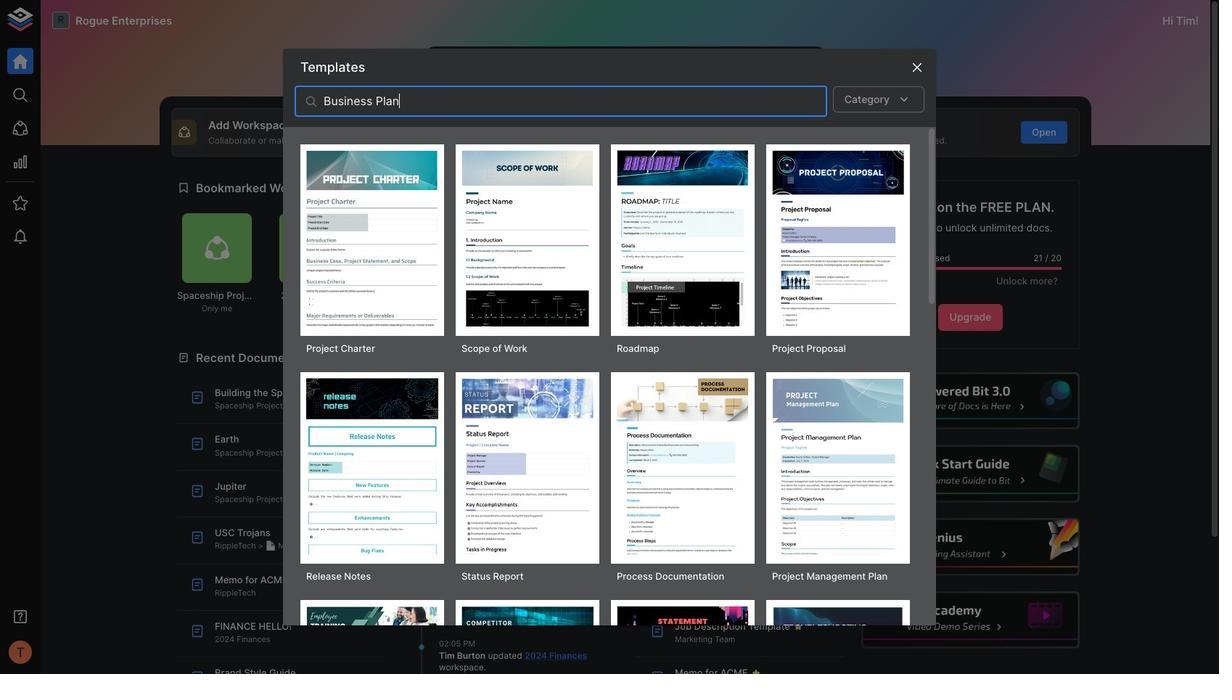 Task type: vqa. For each thing, say whether or not it's contained in the screenshot.
bookmark 'icon' at the left
no



Task type: describe. For each thing, give the bounding box(es) containing it.
2 help image from the top
[[862, 445, 1080, 503]]

scope of work image
[[462, 150, 594, 326]]

Search Templates... text field
[[324, 86, 828, 117]]

3 help image from the top
[[862, 519, 1080, 576]]

process documentation image
[[617, 378, 749, 554]]

employee training manual image
[[306, 606, 439, 675]]

troubleshooting guide image
[[773, 606, 905, 675]]

competitor research report image
[[462, 606, 594, 675]]

roadmap image
[[617, 150, 749, 326]]



Task type: locate. For each thing, give the bounding box(es) containing it.
dialog
[[283, 49, 937, 675]]

statement of work image
[[617, 606, 749, 675]]

1 help image from the top
[[862, 372, 1080, 430]]

project management plan image
[[773, 378, 905, 554]]

project proposal image
[[773, 150, 905, 326]]

4 help image from the top
[[862, 592, 1080, 649]]

status report image
[[462, 378, 594, 554]]

release notes image
[[306, 378, 439, 554]]

help image
[[862, 372, 1080, 430], [862, 445, 1080, 503], [862, 519, 1080, 576], [862, 592, 1080, 649]]

project charter image
[[306, 150, 439, 326]]



